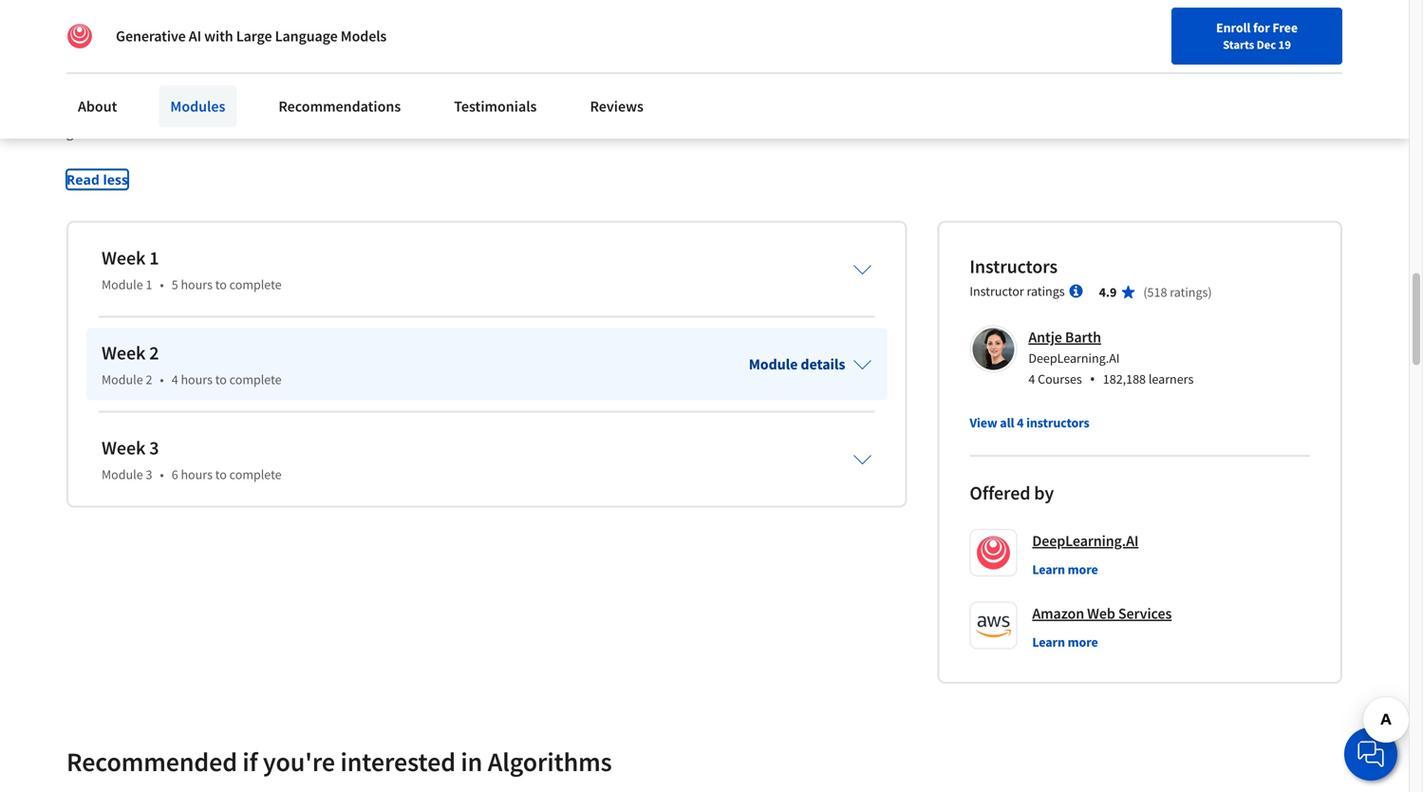 Task type: vqa. For each thing, say whether or not it's contained in the screenshot.
complete within Week 2 Module 2 • 4 Hours To Complete
yes



Task type: describe. For each thing, give the bounding box(es) containing it.
learners
[[1149, 371, 1194, 388]]

4.9
[[1100, 284, 1117, 301]]

• for 1
[[160, 276, 164, 293]]

amazon web services link
[[1033, 602, 1172, 625]]

19
[[1279, 37, 1292, 52]]

hours for 1
[[181, 276, 213, 293]]

week for week 3
[[102, 436, 146, 460]]

ai
[[189, 27, 201, 46]]

offered by
[[970, 481, 1054, 505]]

to for 3
[[215, 466, 227, 483]]

enroll for free starts dec 19
[[1217, 19, 1298, 52]]

learn more button for deeplearning.ai
[[1033, 560, 1099, 579]]

web
[[1088, 604, 1116, 623]]

• for 3
[[160, 466, 164, 483]]

week 2 module 2 • 4 hours to complete
[[102, 341, 282, 388]]

week 3 module 3 • 6 hours to complete
[[102, 436, 282, 483]]

instructors
[[970, 255, 1058, 279]]

4 inside the antje barth deeplearning.ai 4 courses • 182,188 learners
[[1029, 371, 1036, 388]]

deeplearning.ai link
[[1033, 529, 1139, 553]]

coursera image
[[23, 15, 143, 46]]

4 inside button
[[1017, 414, 1024, 431]]

about link
[[66, 85, 129, 127]]

0 vertical spatial 2
[[149, 341, 159, 365]]

models
[[341, 27, 387, 46]]

view
[[970, 414, 998, 431]]

modules link
[[159, 85, 237, 127]]

1 horizontal spatial ratings
[[1170, 284, 1209, 301]]

1 vertical spatial 2
[[146, 371, 152, 388]]

)
[[1209, 284, 1213, 301]]

5
[[172, 276, 178, 293]]

more for amazon web services
[[1068, 634, 1099, 651]]

testimonials link
[[443, 85, 548, 127]]

1 vertical spatial 1
[[146, 276, 152, 293]]

recommendations link
[[267, 85, 412, 127]]

hours for 2
[[181, 371, 213, 388]]

to for 1
[[215, 276, 227, 293]]

week 1 module 1 • 5 hours to complete
[[102, 246, 282, 293]]

you're
[[263, 745, 335, 779]]

language
[[275, 27, 338, 46]]

(
[[1144, 284, 1148, 301]]

show notifications image
[[1153, 24, 1176, 47]]

week for week 2
[[102, 341, 146, 365]]

4 inside the week 2 module 2 • 4 hours to complete
[[172, 371, 178, 388]]

services
[[1119, 604, 1172, 623]]

if
[[243, 745, 258, 779]]

less
[[103, 171, 128, 189]]

starts
[[1223, 37, 1255, 52]]

module details
[[749, 355, 846, 374]]

• for 2
[[160, 371, 164, 388]]

chat with us image
[[1356, 739, 1387, 769]]

recommended if you're interested in algorithms
[[66, 745, 612, 779]]

in
[[461, 745, 483, 779]]

courses
[[1038, 371, 1083, 388]]

view all 4 instructors button
[[970, 413, 1090, 432]]

module for week 3
[[102, 466, 143, 483]]

1 vertical spatial deeplearning.ai
[[1033, 532, 1139, 551]]



Task type: locate. For each thing, give the bounding box(es) containing it.
instructors
[[1027, 414, 1090, 431]]

to right 5
[[215, 276, 227, 293]]

deeplearning.ai image
[[66, 23, 93, 49]]

hours
[[181, 276, 213, 293], [181, 371, 213, 388], [181, 466, 213, 483]]

free
[[1273, 19, 1298, 36]]

3 to from the top
[[215, 466, 227, 483]]

learn
[[1033, 561, 1066, 578], [1033, 634, 1066, 651]]

more down web
[[1068, 634, 1099, 651]]

6
[[172, 466, 178, 483]]

all
[[1000, 414, 1015, 431]]

generative ai with large language models
[[116, 27, 387, 46]]

week inside week 3 module 3 • 6 hours to complete
[[102, 436, 146, 460]]

1 vertical spatial week
[[102, 341, 146, 365]]

4
[[1029, 371, 1036, 388], [172, 371, 178, 388], [1017, 414, 1024, 431]]

0 horizontal spatial 4
[[172, 371, 178, 388]]

0 vertical spatial more
[[1068, 561, 1099, 578]]

• left 5
[[160, 276, 164, 293]]

more down 'deeplearning.ai' link
[[1068, 561, 1099, 578]]

2 down week 1 module 1 • 5 hours to complete
[[149, 341, 159, 365]]

hours right 6
[[181, 466, 213, 483]]

0 vertical spatial deeplearning.ai
[[1029, 350, 1120, 367]]

dec
[[1257, 37, 1277, 52]]

complete for week 1
[[230, 276, 282, 293]]

learn for amazon web services
[[1033, 634, 1066, 651]]

( 518 ratings )
[[1144, 284, 1213, 301]]

learn more button down 'deeplearning.ai' link
[[1033, 560, 1099, 579]]

• inside week 1 module 1 • 5 hours to complete
[[160, 276, 164, 293]]

1 vertical spatial complete
[[230, 371, 282, 388]]

week
[[102, 246, 146, 270], [102, 341, 146, 365], [102, 436, 146, 460]]

reviews link
[[579, 85, 655, 127]]

2 to from the top
[[215, 371, 227, 388]]

to right 6
[[215, 466, 227, 483]]

deeplearning.ai
[[1029, 350, 1120, 367], [1033, 532, 1139, 551]]

learn more button down amazon
[[1033, 633, 1099, 652]]

2 learn more button from the top
[[1033, 633, 1099, 652]]

complete inside week 1 module 1 • 5 hours to complete
[[230, 276, 282, 293]]

2 up week 3 module 3 • 6 hours to complete
[[146, 371, 152, 388]]

amazon web services
[[1033, 604, 1172, 623]]

0 vertical spatial learn more button
[[1033, 560, 1099, 579]]

2 vertical spatial complete
[[230, 466, 282, 483]]

1 vertical spatial learn more
[[1033, 634, 1099, 651]]

learn up amazon
[[1033, 561, 1066, 578]]

module inside week 3 module 3 • 6 hours to complete
[[102, 466, 143, 483]]

• up week 3 module 3 • 6 hours to complete
[[160, 371, 164, 388]]

1 vertical spatial learn
[[1033, 634, 1066, 651]]

to
[[215, 276, 227, 293], [215, 371, 227, 388], [215, 466, 227, 483]]

modules
[[170, 97, 225, 116]]

read
[[66, 171, 100, 189]]

1 hours from the top
[[181, 276, 213, 293]]

2 week from the top
[[102, 341, 146, 365]]

182,188
[[1103, 371, 1146, 388]]

hours up week 3 module 3 • 6 hours to complete
[[181, 371, 213, 388]]

learn more
[[1033, 561, 1099, 578], [1033, 634, 1099, 651]]

menu item
[[1011, 19, 1133, 81]]

0 vertical spatial 3
[[149, 436, 159, 460]]

4 up week 3 module 3 • 6 hours to complete
[[172, 371, 178, 388]]

1 vertical spatial 3
[[146, 466, 152, 483]]

2 learn from the top
[[1033, 634, 1066, 651]]

offered
[[970, 481, 1031, 505]]

to for 2
[[215, 371, 227, 388]]

• left 6
[[160, 466, 164, 483]]

instructor
[[970, 283, 1025, 300]]

for
[[1254, 19, 1271, 36]]

complete
[[230, 276, 282, 293], [230, 371, 282, 388], [230, 466, 282, 483]]

read less button
[[66, 170, 128, 190]]

antje barth link
[[1029, 328, 1102, 347]]

1 vertical spatial hours
[[181, 371, 213, 388]]

to inside week 3 module 3 • 6 hours to complete
[[215, 466, 227, 483]]

None search field
[[271, 12, 641, 50]]

hours inside week 3 module 3 • 6 hours to complete
[[181, 466, 213, 483]]

1 vertical spatial to
[[215, 371, 227, 388]]

week for week 1
[[102, 246, 146, 270]]

• left 182,188
[[1090, 369, 1096, 389]]

week inside the week 2 module 2 • 4 hours to complete
[[102, 341, 146, 365]]

recommendations
[[279, 97, 401, 116]]

ratings right 518
[[1170, 284, 1209, 301]]

to up week 3 module 3 • 6 hours to complete
[[215, 371, 227, 388]]

learn down amazon
[[1033, 634, 1066, 651]]

4 right the all
[[1017, 414, 1024, 431]]

0 vertical spatial hours
[[181, 276, 213, 293]]

read less
[[66, 171, 128, 189]]

complete inside the week 2 module 2 • 4 hours to complete
[[230, 371, 282, 388]]

518
[[1148, 284, 1168, 301]]

details
[[801, 355, 846, 374]]

generative
[[116, 27, 186, 46]]

1 horizontal spatial 4
[[1017, 414, 1024, 431]]

2 horizontal spatial 4
[[1029, 371, 1036, 388]]

0 vertical spatial week
[[102, 246, 146, 270]]

1 learn from the top
[[1033, 561, 1066, 578]]

barth
[[1066, 328, 1102, 347]]

hours inside week 1 module 1 • 5 hours to complete
[[181, 276, 213, 293]]

learn more down 'deeplearning.ai' link
[[1033, 561, 1099, 578]]

• inside the antje barth deeplearning.ai 4 courses • 182,188 learners
[[1090, 369, 1096, 389]]

by
[[1035, 481, 1054, 505]]

module
[[102, 276, 143, 293], [749, 355, 798, 374], [102, 371, 143, 388], [102, 466, 143, 483]]

•
[[160, 276, 164, 293], [1090, 369, 1096, 389], [160, 371, 164, 388], [160, 466, 164, 483]]

1
[[149, 246, 159, 270], [146, 276, 152, 293]]

interested
[[341, 745, 456, 779]]

to inside the week 2 module 2 • 4 hours to complete
[[215, 371, 227, 388]]

hours inside the week 2 module 2 • 4 hours to complete
[[181, 371, 213, 388]]

deeplearning.ai down the by
[[1033, 532, 1139, 551]]

1 to from the top
[[215, 276, 227, 293]]

4 left courses
[[1029, 371, 1036, 388]]

2 vertical spatial week
[[102, 436, 146, 460]]

1 learn more from the top
[[1033, 561, 1099, 578]]

2 more from the top
[[1068, 634, 1099, 651]]

0 horizontal spatial ratings
[[1027, 283, 1065, 300]]

to inside week 1 module 1 • 5 hours to complete
[[215, 276, 227, 293]]

2 vertical spatial hours
[[181, 466, 213, 483]]

more for deeplearning.ai
[[1068, 561, 1099, 578]]

week inside week 1 module 1 • 5 hours to complete
[[102, 246, 146, 270]]

1 vertical spatial learn more button
[[1033, 633, 1099, 652]]

hours right 5
[[181, 276, 213, 293]]

antje barth deeplearning.ai 4 courses • 182,188 learners
[[1029, 328, 1194, 389]]

about
[[78, 97, 117, 116]]

antje
[[1029, 328, 1063, 347]]

0 vertical spatial complete
[[230, 276, 282, 293]]

2 learn more from the top
[[1033, 634, 1099, 651]]

complete inside week 3 module 3 • 6 hours to complete
[[230, 466, 282, 483]]

learn for deeplearning.ai
[[1033, 561, 1066, 578]]

2 complete from the top
[[230, 371, 282, 388]]

1 learn more button from the top
[[1033, 560, 1099, 579]]

1 complete from the top
[[230, 276, 282, 293]]

module for week 2
[[102, 371, 143, 388]]

3 complete from the top
[[230, 466, 282, 483]]

2 hours from the top
[[181, 371, 213, 388]]

instructor ratings
[[970, 283, 1065, 300]]

ratings down 'instructors'
[[1027, 283, 1065, 300]]

• inside the week 2 module 2 • 4 hours to complete
[[160, 371, 164, 388]]

learn more down amazon
[[1033, 634, 1099, 651]]

1 more from the top
[[1068, 561, 1099, 578]]

learn more for amazon web services
[[1033, 634, 1099, 651]]

module inside the week 2 module 2 • 4 hours to complete
[[102, 371, 143, 388]]

reviews
[[590, 97, 644, 116]]

deeplearning.ai down barth on the top
[[1029, 350, 1120, 367]]

learn more for deeplearning.ai
[[1033, 561, 1099, 578]]

ratings
[[1027, 283, 1065, 300], [1170, 284, 1209, 301]]

• inside week 3 module 3 • 6 hours to complete
[[160, 466, 164, 483]]

view all 4 instructors
[[970, 414, 1090, 431]]

more
[[1068, 561, 1099, 578], [1068, 634, 1099, 651]]

1 week from the top
[[102, 246, 146, 270]]

learn more button
[[1033, 560, 1099, 579], [1033, 633, 1099, 652]]

hours for 3
[[181, 466, 213, 483]]

0 vertical spatial learn more
[[1033, 561, 1099, 578]]

large
[[236, 27, 272, 46]]

3 hours from the top
[[181, 466, 213, 483]]

antje barth image
[[973, 328, 1015, 370]]

complete for week 2
[[230, 371, 282, 388]]

testimonials
[[454, 97, 537, 116]]

0 vertical spatial to
[[215, 276, 227, 293]]

learn more button for amazon web services
[[1033, 633, 1099, 652]]

recommended
[[66, 745, 237, 779]]

enroll
[[1217, 19, 1251, 36]]

3 left 6
[[146, 466, 152, 483]]

0 vertical spatial learn
[[1033, 561, 1066, 578]]

algorithms
[[488, 745, 612, 779]]

3 week from the top
[[102, 436, 146, 460]]

2 vertical spatial to
[[215, 466, 227, 483]]

complete for week 3
[[230, 466, 282, 483]]

1 vertical spatial more
[[1068, 634, 1099, 651]]

module inside week 1 module 1 • 5 hours to complete
[[102, 276, 143, 293]]

amazon
[[1033, 604, 1085, 623]]

3 down the week 2 module 2 • 4 hours to complete
[[149, 436, 159, 460]]

2
[[149, 341, 159, 365], [146, 371, 152, 388]]

0 vertical spatial 1
[[149, 246, 159, 270]]

module for week 1
[[102, 276, 143, 293]]

with
[[204, 27, 233, 46]]

deeplearning.ai inside the antje barth deeplearning.ai 4 courses • 182,188 learners
[[1029, 350, 1120, 367]]

3
[[149, 436, 159, 460], [146, 466, 152, 483]]



